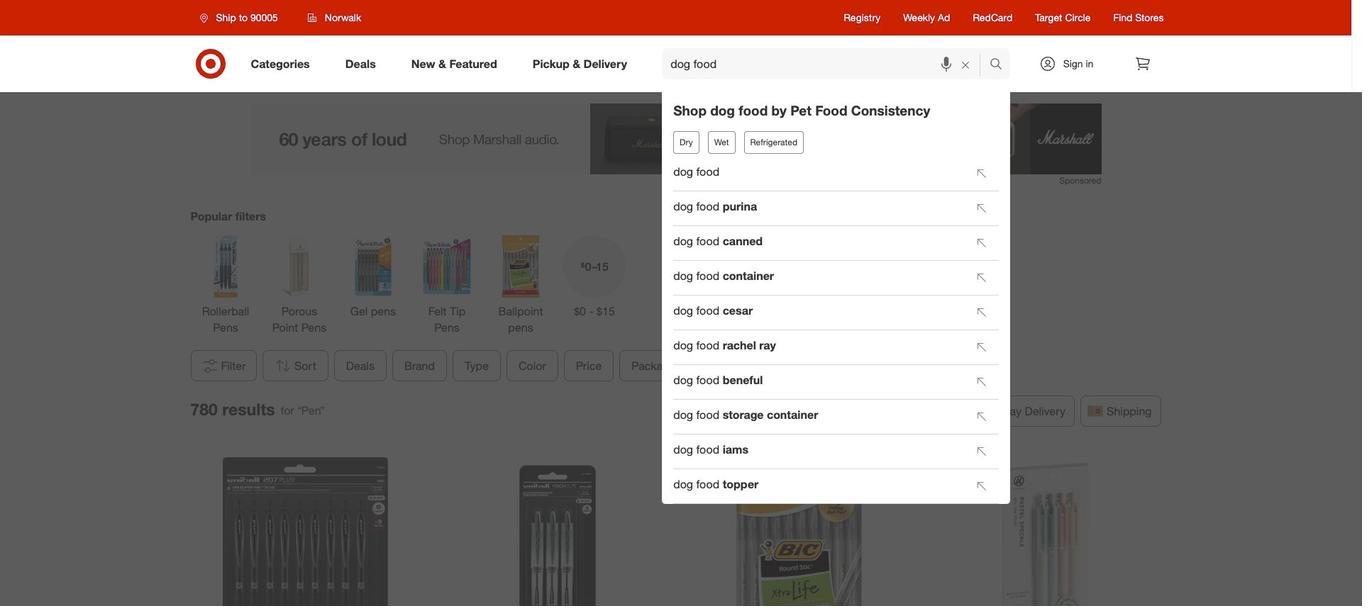 Task type: locate. For each thing, give the bounding box(es) containing it.
bic 10pk xtra life ballpoint pens medium tip black ink image
[[690, 458, 909, 607], [690, 458, 909, 607]]

What can we help you find? suggestions appear below search field
[[662, 48, 993, 79]]

u brands 4ct gel ink pens - pastel speckle image
[[937, 458, 1156, 607], [937, 458, 1156, 607]]

advertisement element
[[250, 104, 1102, 175]]

uniball 6pk 207 plus+ retractable gel pens + 3 bonus click top pens 0.7mm black ink image
[[196, 458, 415, 607], [196, 458, 415, 607]]

uniball vision elite black rollerball pens 3ct capped 0.8mm bold pen image
[[443, 458, 662, 607], [443, 458, 662, 607]]



Task type: vqa. For each thing, say whether or not it's contained in the screenshot.
'What Can We Help You Find? Suggestions Appear Below' search box
yes



